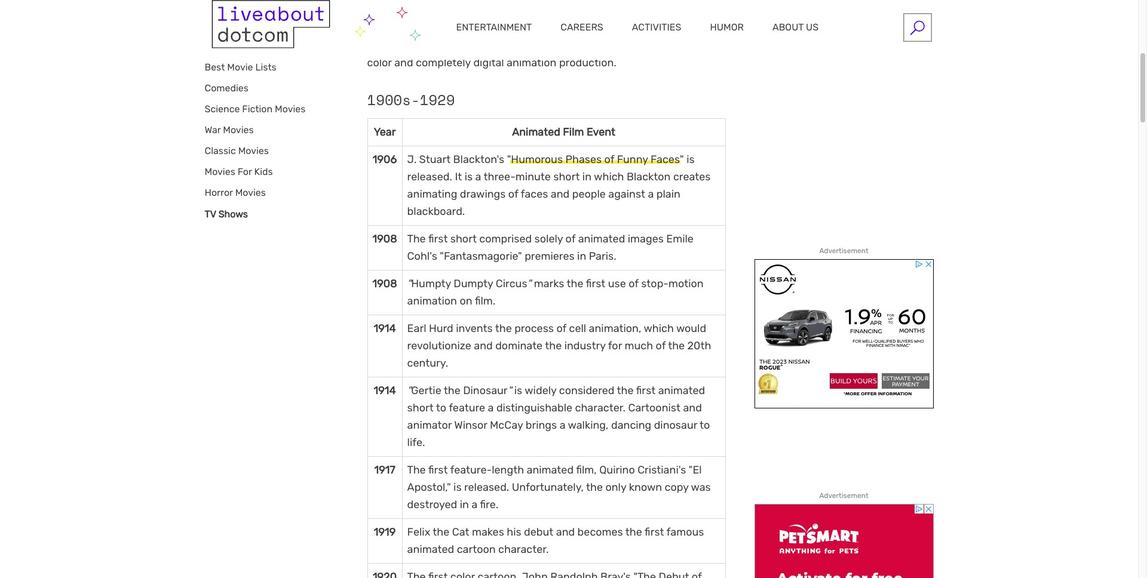 Task type: locate. For each thing, give the bounding box(es) containing it.
0 vertical spatial 1914
[[374, 322, 396, 335]]

first left famous
[[645, 526, 664, 539]]

0 horizontal spatial short
[[407, 402, 434, 415]]

marks the first use of stop-motion animation on film.
[[407, 277, 704, 308]]

" up creates
[[680, 153, 684, 166]]

drawings down three-
[[460, 188, 506, 201]]

production.
[[559, 56, 617, 69]]

movies up for
[[238, 145, 269, 157]]

1 vertical spatial the
[[407, 464, 426, 477]]

0 vertical spatial character.
[[575, 402, 626, 415]]

destroyed
[[407, 498, 457, 512]]

a
[[556, 21, 562, 35], [475, 170, 481, 183], [648, 188, 654, 201], [488, 402, 494, 415], [560, 419, 566, 432], [472, 498, 478, 512]]

0 vertical spatial short
[[554, 170, 580, 183]]

blackton's
[[453, 153, 505, 166]]

0 horizontal spatial which
[[594, 170, 624, 183]]

classic movies link
[[205, 140, 339, 161]]

cartoon down the makes on the bottom left of page
[[457, 543, 496, 556]]

2 vertical spatial in
[[460, 498, 469, 512]]

2 the from the top
[[407, 464, 426, 477]]

first left use
[[586, 277, 606, 290]]

stuart
[[419, 153, 451, 166]]

released. up fire.
[[464, 481, 509, 494]]

humorous phases of funny faces link
[[511, 153, 681, 166]]

first inside 'felix the cat makes his debut and becomes the first famous animated cartoon character.'
[[645, 526, 664, 539]]

a left fire.
[[472, 498, 478, 512]]

movies up animated films
[[205, 19, 235, 30]]

first up cohl's
[[428, 232, 448, 246]]

best movie lists
[[205, 62, 277, 73]]

first up apostol,"
[[428, 464, 448, 477]]

1 vertical spatial animation
[[407, 295, 457, 308]]

0 vertical spatial released.
[[407, 170, 452, 183]]

movies inside science fiction movies link
[[275, 103, 306, 115]]

on down " humpty dumpty circus "
[[460, 295, 472, 308]]

creates
[[673, 170, 711, 183]]

0 vertical spatial animation
[[507, 56, 557, 69]]

0 horizontal spatial character.
[[498, 543, 549, 556]]

first inside is widely considered the first animated short to feature a distinguishable character. cartoonist and animator winsor mccay brings a walking, dancing dinosaur to life.
[[636, 384, 656, 397]]

movies up classic movies
[[223, 124, 254, 136]]

short down gertie
[[407, 402, 434, 415]]

cartoon up introduction
[[685, 21, 724, 35]]

animation inside the "marks the first use of stop-motion animation on film."
[[407, 295, 457, 308]]

the up cohl's
[[407, 232, 426, 246]]

on
[[541, 21, 553, 35], [460, 295, 472, 308]]

first up the cartoonist
[[636, 384, 656, 397]]

the right marks
[[567, 277, 584, 290]]

and up dinosaur
[[683, 402, 702, 415]]

in left fire.
[[460, 498, 469, 512]]

feature
[[449, 402, 485, 415]]

much
[[625, 339, 653, 353]]

blackboard.
[[407, 205, 465, 218]]

the up the cartoonist
[[617, 384, 634, 397]]

animated up humorous
[[512, 125, 561, 139]]

cohl's
[[407, 250, 437, 263]]

0 vertical spatial drawings
[[492, 21, 538, 35]]

on inside this timeline through the decades outlines animation's humble beginnings—from simple drawings on a blackboard and the first cartoon —to major technological breakthroughs including the introduction of color and completely digital animation production.
[[541, 21, 553, 35]]

character. up walking,
[[575, 402, 626, 415]]

released. up animating
[[407, 170, 452, 183]]

" down cohl's
[[407, 277, 411, 290]]

horror
[[205, 187, 233, 198]]

the up feature
[[444, 384, 461, 397]]

and inside this timeline through the decades outlines animation's humble beginnings—from simple drawings on a blackboard and the first cartoon —to major technological breakthroughs including the introduction of color and completely digital animation production.
[[395, 56, 413, 69]]

0 vertical spatial which
[[594, 170, 624, 183]]

animated films link
[[205, 36, 339, 57]]

and right debut
[[556, 526, 575, 539]]

to right dinosaur
[[700, 419, 710, 432]]

is left 'widely'
[[514, 384, 522, 397]]

including
[[565, 39, 611, 52]]

about us
[[773, 21, 819, 33]]

best movie lists link
[[205, 57, 339, 78]]

his
[[507, 526, 522, 539]]

first
[[663, 21, 682, 35], [428, 232, 448, 246], [586, 277, 606, 290], [636, 384, 656, 397], [428, 464, 448, 477], [645, 526, 664, 539]]

of down humor link
[[697, 39, 707, 52]]

0 horizontal spatial to
[[436, 402, 446, 415]]

drawings down decades
[[492, 21, 538, 35]]

1 vertical spatial character.
[[498, 543, 549, 556]]

a down the dinosaur
[[488, 402, 494, 415]]

animation down the "breakthroughs"
[[507, 56, 557, 69]]

character.
[[575, 402, 626, 415], [498, 543, 549, 556]]

the inside 'the first feature-length animated film, quirino cristiani's "el apostol," is released. unfortunately, ​the only known copy was destroyed in a fire.'
[[407, 464, 426, 477]]

in left paris.
[[577, 250, 586, 263]]

animated up the 'unfortunately,'
[[527, 464, 574, 477]]

and inside the " is released. it is a three-minute short in which blackton creates animating drawings of faces and people against a plain blackboard.
[[551, 188, 570, 201]]

short inside the " is released. it is a three-minute short in which blackton creates animating drawings of faces and people against a plain blackboard.
[[554, 170, 580, 183]]

1 horizontal spatial short
[[450, 232, 477, 246]]

0 vertical spatial the
[[407, 232, 426, 246]]

1 horizontal spatial cartoon
[[685, 21, 724, 35]]

animating
[[407, 188, 457, 201]]

0 horizontal spatial released.
[[407, 170, 452, 183]]

" inside the " is released. it is a three-minute short in which blackton creates animating drawings of faces and people against a plain blackboard.
[[680, 153, 684, 166]]

1 vertical spatial drawings
[[460, 188, 506, 201]]

" left marks
[[527, 277, 531, 290]]

gertie
[[411, 384, 441, 397]]

of right 'solely'
[[566, 232, 576, 246]]

felix
[[407, 526, 430, 539]]

animated inside 'the first feature-length animated film, quirino cristiani's "el apostol," is released. unfortunately, ​the only known copy was destroyed in a fire.'
[[527, 464, 574, 477]]

1 vertical spatial animated
[[512, 125, 561, 139]]

1 vertical spatial advertisement region
[[755, 504, 934, 579]]

quirino
[[600, 464, 635, 477]]

in inside the " is released. it is a three-minute short in which blackton creates animating drawings of faces and people against a plain blackboard.
[[583, 170, 592, 183]]

character. down the his
[[498, 543, 549, 556]]

of inside the "marks the first use of stop-motion animation on film."
[[629, 277, 639, 290]]

short inside is widely considered the first animated short to feature a distinguishable character. cartoonist and animator winsor mccay brings a walking, dancing dinosaur to life.
[[407, 402, 434, 415]]

and down "major"
[[395, 56, 413, 69]]

1 advertisement region from the top
[[755, 259, 934, 409]]

advertisement region
[[755, 259, 934, 409], [755, 504, 934, 579]]

animator
[[407, 419, 452, 432]]

to up the animator
[[436, 402, 446, 415]]

about
[[773, 21, 804, 33]]

1914 left earl
[[374, 322, 396, 335]]

war movies
[[205, 124, 254, 136]]

1 1914 from the top
[[374, 322, 396, 335]]

animated inside 'felix the cat makes his debut and becomes the first famous animated cartoon character.'
[[407, 543, 454, 556]]

of right use
[[629, 277, 639, 290]]

invents
[[456, 322, 493, 335]]

activities
[[632, 21, 682, 33]]

cartoon
[[685, 21, 724, 35], [457, 543, 496, 556]]

of left faces
[[509, 188, 518, 201]]

is right it
[[465, 170, 473, 183]]

1 vertical spatial which
[[644, 322, 674, 335]]

through
[[433, 4, 473, 17]]

banner
[[0, 0, 1147, 60]]

felix the cat makes his debut and becomes the first famous animated cartoon character.
[[407, 526, 704, 556]]

the up dominate
[[495, 322, 512, 335]]

drawings inside the " is released. it is a three-minute short in which blackton creates animating drawings of faces and people against a plain blackboard.
[[460, 188, 506, 201]]

1 horizontal spatial released.
[[464, 481, 509, 494]]

1 vertical spatial on
[[460, 295, 472, 308]]

on down outlines
[[541, 21, 553, 35]]

earl
[[407, 322, 426, 335]]

movies inside the war movies link
[[223, 124, 254, 136]]

short up "fantasmagorie"
[[450, 232, 477, 246]]

2 1914 from the top
[[374, 384, 396, 397]]

the up entertainment link
[[475, 4, 492, 17]]

the inside the "marks the first use of stop-motion animation on film."
[[567, 277, 584, 290]]

1 vertical spatial in
[[577, 250, 586, 263]]

science fiction movies
[[205, 103, 306, 115]]

the inside is widely considered the first animated short to feature a distinguishable character. cartoonist and animator winsor mccay brings a walking, dancing dinosaur to life.
[[617, 384, 634, 397]]

shows
[[219, 208, 248, 220]]

is inside 'the first feature-length animated film, quirino cristiani's "el apostol," is released. unfortunately, ​the only known copy was destroyed in a fire.'
[[454, 481, 462, 494]]

character. inside 'felix the cat makes his debut and becomes the first famous animated cartoon character.'
[[498, 543, 549, 556]]

movie
[[227, 62, 253, 73]]

animated for animated films
[[205, 41, 248, 52]]

1 horizontal spatial which
[[644, 322, 674, 335]]

becomes
[[578, 526, 623, 539]]

2 horizontal spatial short
[[554, 170, 580, 183]]

animation
[[507, 56, 557, 69], [407, 295, 457, 308]]

is down feature-
[[454, 481, 462, 494]]

in up people
[[583, 170, 592, 183]]

best
[[205, 62, 225, 73]]

0 horizontal spatial animated
[[205, 41, 248, 52]]

a down outlines
[[556, 21, 562, 35]]

2 vertical spatial short
[[407, 402, 434, 415]]

horror movies link
[[205, 182, 339, 203]]

1 vertical spatial cartoon
[[457, 543, 496, 556]]

cartoon inside 'felix the cat makes his debut and becomes the first famous animated cartoon character.'
[[457, 543, 496, 556]]

the right "becomes"
[[626, 526, 642, 539]]

animated up the cartoonist
[[658, 384, 705, 397]]

first up introduction
[[663, 21, 682, 35]]

released. inside 'the first feature-length animated film, quirino cristiani's "el apostol," is released. unfortunately, ​the only known copy was destroyed in a fire.'
[[464, 481, 509, 494]]

0 vertical spatial in
[[583, 170, 592, 183]]

and right faces
[[551, 188, 570, 201]]

animated up best
[[205, 41, 248, 52]]

movies down classic
[[205, 166, 235, 178]]

film,
[[576, 464, 597, 477]]

0 vertical spatial advertisement region
[[755, 259, 934, 409]]

plain
[[657, 188, 681, 201]]

animation down humpty
[[407, 295, 457, 308]]

movies down for
[[235, 187, 266, 198]]

tv
[[205, 208, 216, 220]]

0 horizontal spatial cartoon
[[457, 543, 496, 556]]

and inside "earl hurd invents the process of cell animation, which would revolutionize and dominate the industry for much of the 20th century."
[[474, 339, 493, 353]]

1 vertical spatial 1914
[[374, 384, 396, 397]]

animated up paris.
[[578, 232, 625, 246]]

movies up the war movies link
[[275, 103, 306, 115]]

dancing
[[611, 419, 652, 432]]

animated inside the first short comprised solely of animated images emile cohl's "fantasmagorie" premieres in paris.
[[578, 232, 625, 246]]

which down humorous phases of funny faces link
[[594, 170, 624, 183]]

0 vertical spatial animated
[[205, 41, 248, 52]]

1 the from the top
[[407, 232, 426, 246]]

0 horizontal spatial on
[[460, 295, 472, 308]]

the up apostol,"
[[407, 464, 426, 477]]

1 horizontal spatial to
[[700, 419, 710, 432]]

the first short comprised solely of animated images emile cohl's "fantasmagorie" premieres in paris.
[[407, 232, 694, 263]]

and down invents
[[474, 339, 493, 353]]

of
[[697, 39, 707, 52], [605, 153, 615, 166], [509, 188, 518, 201], [566, 232, 576, 246], [629, 277, 639, 290], [557, 322, 567, 335], [656, 339, 666, 353]]

0 horizontal spatial animation
[[407, 295, 457, 308]]

0 vertical spatial to
[[436, 402, 446, 415]]

"
[[507, 153, 511, 166], [680, 153, 684, 166], [407, 277, 411, 290], [527, 277, 531, 290], [407, 384, 411, 397], [508, 384, 512, 397]]

breakthroughs
[[489, 39, 562, 52]]

a right brings on the left bottom
[[560, 419, 566, 432]]

1 vertical spatial 1908
[[373, 277, 397, 290]]

humble
[[642, 4, 679, 17]]

the left cat
[[433, 526, 450, 539]]

and inside 'felix the cat makes his debut and becomes the first famous animated cartoon character.'
[[556, 526, 575, 539]]

famous
[[667, 526, 704, 539]]

science fiction movies link
[[205, 99, 339, 120]]

simple
[[457, 21, 489, 35]]

dumpty
[[454, 277, 493, 290]]

drawings inside this timeline through the decades outlines animation's humble beginnings—from simple drawings on a blackboard and the first cartoon —to major technological breakthroughs including the introduction of color and completely digital animation production.
[[492, 21, 538, 35]]

0 vertical spatial 1908
[[373, 232, 397, 246]]

1908
[[373, 232, 397, 246], [373, 277, 397, 290]]

a inside this timeline through the decades outlines animation's humble beginnings—from simple drawings on a blackboard and the first cartoon —to major technological breakthroughs including the introduction of color and completely digital animation production.
[[556, 21, 562, 35]]

1914 left gertie
[[374, 384, 396, 397]]

science
[[205, 103, 240, 115]]

1 horizontal spatial animation
[[507, 56, 557, 69]]

makes
[[472, 526, 504, 539]]

the first feature-length animated film, quirino cristiani's "el apostol," is released. unfortunately, ​the only known copy was destroyed in a fire.
[[407, 464, 711, 512]]

and inside is widely considered the first animated short to feature a distinguishable character. cartoonist and animator winsor mccay brings a walking, dancing dinosaur to life.
[[683, 402, 702, 415]]

"el
[[689, 464, 702, 477]]

which up much at bottom
[[644, 322, 674, 335]]

the for the first feature-length animated film, quirino cristiani's "el apostol," is released. unfortunately, ​the only known copy was destroyed in a fire.
[[407, 464, 426, 477]]

1 horizontal spatial character.
[[575, 402, 626, 415]]

1 horizontal spatial on
[[541, 21, 553, 35]]

animated down felix
[[407, 543, 454, 556]]

careers
[[561, 21, 603, 33]]

1 vertical spatial short
[[450, 232, 477, 246]]

event
[[587, 125, 616, 139]]

is inside is widely considered the first animated short to feature a distinguishable character. cartoonist and animator winsor mccay brings a walking, dancing dinosaur to life.
[[514, 384, 522, 397]]

a down blackton
[[648, 188, 654, 201]]

0 vertical spatial on
[[541, 21, 553, 35]]

animated for animated film event
[[512, 125, 561, 139]]

0 vertical spatial cartoon
[[685, 21, 724, 35]]

first inside this timeline through the decades outlines animation's humble beginnings—from simple drawings on a blackboard and the first cartoon —to major technological breakthroughs including the introduction of color and completely digital animation production.
[[663, 21, 682, 35]]

of inside the " is released. it is a three-minute short in which blackton creates animating drawings of faces and people against a plain blackboard.
[[509, 188, 518, 201]]

animated inside is widely considered the first animated short to feature a distinguishable character. cartoonist and animator winsor mccay brings a walking, dancing dinosaur to life.
[[658, 384, 705, 397]]

1929
[[420, 89, 455, 110]]

movies inside horror movies "link"
[[235, 187, 266, 198]]

the down process
[[545, 339, 562, 353]]

1 vertical spatial released.
[[464, 481, 509, 494]]

movies for kids link
[[205, 161, 339, 182]]

short
[[554, 170, 580, 183], [450, 232, 477, 246], [407, 402, 434, 415]]

short down phases
[[554, 170, 580, 183]]

1 horizontal spatial animated
[[512, 125, 561, 139]]

classic
[[205, 145, 236, 157]]

which inside the " is released. it is a three-minute short in which blackton creates animating drawings of faces and people against a plain blackboard.
[[594, 170, 624, 183]]

first inside 'the first feature-length animated film, quirino cristiani's "el apostol," is released. unfortunately, ​the only known copy was destroyed in a fire.'
[[428, 464, 448, 477]]

the inside the first short comprised solely of animated images emile cohl's "fantasmagorie" premieres in paris.
[[407, 232, 426, 246]]



Task type: vqa. For each thing, say whether or not it's contained in the screenshot.
the top 1940
no



Task type: describe. For each thing, give the bounding box(es) containing it.
would
[[676, 322, 707, 335]]

is widely considered the first animated short to feature a distinguishable character. cartoonist and animator winsor mccay brings a walking, dancing dinosaur to life.
[[407, 384, 710, 449]]

is up creates
[[687, 153, 695, 166]]

film.
[[475, 295, 496, 308]]

a down the blackton's
[[475, 170, 481, 183]]

​the
[[586, 481, 603, 494]]

widely
[[525, 384, 557, 397]]

funny
[[617, 153, 648, 166]]

20th
[[688, 339, 711, 353]]

timeline
[[390, 4, 430, 17]]

character. inside is widely considered the first animated short to feature a distinguishable character. cartoonist and animator winsor mccay brings a walking, dancing dinosaur to life.
[[575, 402, 626, 415]]

which inside "earl hurd invents the process of cell animation, which would revolutionize and dominate the industry for much of the 20th century."
[[644, 322, 674, 335]]

movies inside movies link
[[205, 19, 235, 30]]

premieres
[[525, 250, 575, 263]]

it
[[455, 170, 462, 183]]

major
[[388, 39, 416, 52]]

this
[[367, 4, 388, 17]]

released. inside the " is released. it is a three-minute short in which blackton creates animating drawings of faces and people against a plain blackboard.
[[407, 170, 452, 183]]

of inside the first short comprised solely of animated images emile cohl's "fantasmagorie" premieres in paris.
[[566, 232, 576, 246]]

motion
[[669, 277, 704, 290]]

year
[[374, 125, 396, 139]]

known
[[629, 481, 662, 494]]

1919
[[374, 526, 396, 539]]

1 vertical spatial to
[[700, 419, 710, 432]]

people
[[572, 188, 606, 201]]

of left cell on the bottom of page
[[557, 322, 567, 335]]

winsor
[[454, 419, 487, 432]]

" down century.
[[407, 384, 411, 397]]

industry
[[565, 339, 606, 353]]

hurd
[[429, 322, 453, 335]]

tv shows
[[205, 208, 248, 220]]

cell
[[569, 322, 586, 335]]

feature-
[[450, 464, 492, 477]]

comedies
[[205, 83, 249, 94]]

first inside the "marks the first use of stop-motion animation on film."
[[586, 277, 606, 290]]

humor
[[710, 21, 744, 33]]

decades
[[495, 4, 537, 17]]

" up three-
[[507, 153, 511, 166]]

classic movies
[[205, 145, 269, 157]]

" up distinguishable at the bottom left of page
[[508, 384, 512, 397]]

stop-
[[641, 277, 669, 290]]

the down blackboard and
[[613, 39, 630, 52]]

war movies link
[[205, 120, 339, 140]]

entertainment
[[456, 21, 532, 33]]

length
[[492, 464, 524, 477]]

2 1908 from the top
[[373, 277, 397, 290]]

marks
[[534, 277, 564, 290]]

movies link
[[205, 13, 339, 35]]

technological
[[419, 39, 486, 52]]

entertainment link
[[442, 21, 546, 33]]

emile
[[667, 232, 694, 246]]

debut
[[524, 526, 554, 539]]

1906
[[373, 153, 397, 166]]

mccay
[[490, 419, 523, 432]]

1 1908 from the top
[[373, 232, 397, 246]]

film
[[563, 125, 584, 139]]

faces
[[651, 153, 680, 166]]

in inside the first short comprised solely of animated images emile cohl's "fantasmagorie" premieres in paris.
[[577, 250, 586, 263]]

1900s-1929
[[367, 89, 455, 110]]

against
[[609, 188, 646, 201]]

animation,
[[589, 322, 642, 335]]

humor link
[[696, 21, 758, 33]]

first inside the first short comprised solely of animated images emile cohl's "fantasmagorie" premieres in paris.
[[428, 232, 448, 246]]

us
[[806, 21, 819, 33]]

horror movies
[[205, 187, 266, 198]]

blackboard and
[[564, 21, 641, 35]]

animated film event
[[512, 125, 616, 139]]

the down humble
[[643, 21, 660, 35]]

movies inside movies for kids link
[[205, 166, 235, 178]]

" is released. it is a three-minute short in which blackton creates animating drawings of faces and people against a plain blackboard.
[[407, 153, 711, 218]]

only
[[606, 481, 627, 494]]

cristiani's
[[638, 464, 686, 477]]

2 advertisement region from the top
[[755, 504, 934, 579]]

outlines
[[539, 4, 579, 17]]

animated films
[[205, 41, 273, 52]]

solely
[[535, 232, 563, 246]]

movies inside classic movies link
[[238, 145, 269, 157]]

the down 'would'
[[668, 339, 685, 353]]

"fantasmagorie"
[[440, 250, 522, 263]]

minute
[[516, 170, 551, 183]]

of left the funny at the top right of the page
[[605, 153, 615, 166]]

tv shows link
[[205, 203, 339, 225]]

animation's
[[582, 4, 639, 17]]

" gertie the dinosaur "
[[407, 384, 512, 397]]

films
[[250, 41, 273, 52]]

comedies link
[[205, 78, 339, 99]]

" humpty dumpty circus "
[[407, 277, 531, 290]]

fiction
[[242, 103, 273, 115]]

for
[[608, 339, 622, 353]]

images
[[628, 232, 664, 246]]

the for the first short comprised solely of animated images emile cohl's "fantasmagorie" premieres in paris.
[[407, 232, 426, 246]]

distinguishable
[[497, 402, 573, 415]]

on inside the "marks the first use of stop-motion animation on film."
[[460, 295, 472, 308]]

1917
[[374, 464, 395, 477]]

of right much at bottom
[[656, 339, 666, 353]]

of inside this timeline through the decades outlines animation's humble beginnings—from simple drawings on a blackboard and the first cartoon —to major technological breakthroughs including the introduction of color and completely digital animation production.
[[697, 39, 707, 52]]

short inside the first short comprised solely of animated images emile cohl's "fantasmagorie" premieres in paris.
[[450, 232, 477, 246]]

animation inside this timeline through the decades outlines animation's humble beginnings—from simple drawings on a blackboard and the first cartoon —to major technological breakthroughs including the introduction of color and completely digital animation production.
[[507, 56, 557, 69]]

in inside 'the first feature-length animated film, quirino cristiani's "el apostol," is released. unfortunately, ​the only known copy was destroyed in a fire.'
[[460, 498, 469, 512]]

revolutionize
[[407, 339, 471, 353]]

this timeline through the decades outlines animation's humble beginnings—from simple drawings on a blackboard and the first cartoon —to major technological breakthroughs including the introduction of color and completely digital animation production.
[[367, 4, 724, 69]]

faces
[[521, 188, 548, 201]]

banner containing entertainment
[[0, 0, 1147, 60]]

copy
[[665, 481, 689, 494]]

cartoon inside this timeline through the decades outlines animation's humble beginnings—from simple drawings on a blackboard and the first cartoon —to major technological breakthroughs including the introduction of color and completely digital animation production.
[[685, 21, 724, 35]]

careers link
[[546, 21, 618, 33]]

lists
[[255, 62, 277, 73]]

kids
[[254, 166, 273, 178]]

a inside 'the first feature-length animated film, quirino cristiani's "el apostol," is released. unfortunately, ​the only known copy was destroyed in a fire.'
[[472, 498, 478, 512]]

brings
[[526, 419, 557, 432]]

humorous
[[511, 153, 563, 166]]

visit liveabout's homepage image
[[211, 0, 331, 48]]



